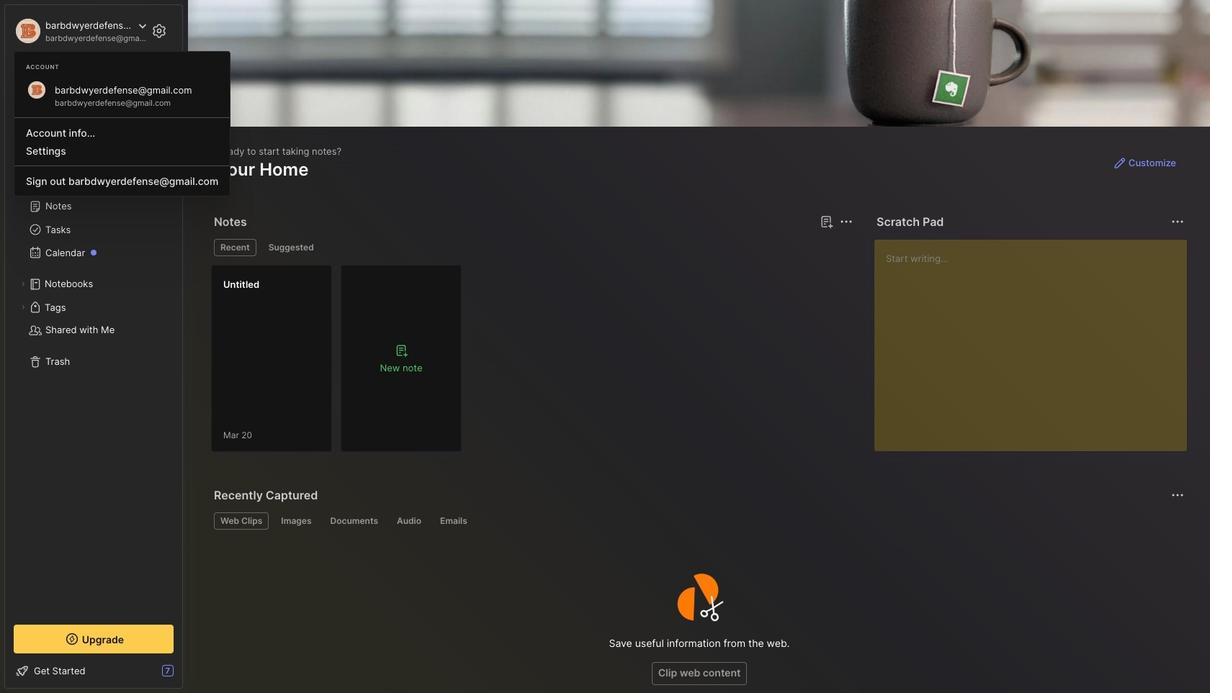 Task type: vqa. For each thing, say whether or not it's contained in the screenshot.
the More actions FIELD
yes



Task type: locate. For each thing, give the bounding box(es) containing it.
More actions field
[[1168, 212, 1188, 232], [1168, 485, 1188, 506]]

1 more actions field from the top
[[1168, 212, 1188, 232]]

Help and Learning task checklist field
[[5, 660, 182, 683]]

0 vertical spatial tab list
[[214, 239, 851, 256]]

expand notebooks image
[[19, 280, 27, 289]]

tab
[[214, 239, 256, 256], [262, 239, 320, 256], [214, 513, 269, 530], [275, 513, 318, 530], [324, 513, 385, 530], [390, 513, 428, 530], [434, 513, 474, 530]]

tab list
[[214, 239, 851, 256], [214, 513, 1182, 530]]

1 vertical spatial tab list
[[214, 513, 1182, 530]]

Search text field
[[40, 73, 161, 87]]

None search field
[[40, 71, 161, 89]]

0 vertical spatial more actions field
[[1168, 212, 1188, 232]]

1 vertical spatial more actions field
[[1168, 485, 1188, 506]]

tree
[[5, 140, 182, 612]]

row group
[[211, 265, 470, 461]]

more actions image
[[1169, 487, 1186, 504]]



Task type: describe. For each thing, give the bounding box(es) containing it.
1 tab list from the top
[[214, 239, 851, 256]]

main element
[[0, 0, 187, 694]]

none search field inside main "element"
[[40, 71, 161, 89]]

expand tags image
[[19, 303, 27, 312]]

click to collapse image
[[182, 667, 193, 684]]

tree inside main "element"
[[5, 140, 182, 612]]

dropdown list menu
[[14, 112, 230, 190]]

Start writing… text field
[[886, 240, 1186, 440]]

more actions image
[[1169, 213, 1186, 230]]

Account field
[[14, 17, 147, 45]]

settings image
[[151, 22, 168, 40]]

2 tab list from the top
[[214, 513, 1182, 530]]

2 more actions field from the top
[[1168, 485, 1188, 506]]



